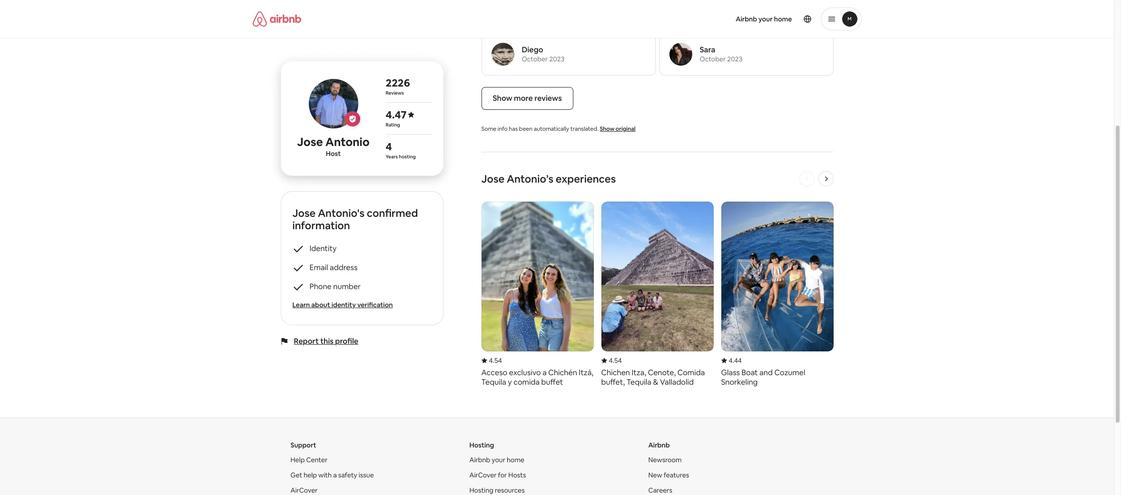 Task type: vqa. For each thing, say whether or not it's contained in the screenshot.
Airbnb your home 'Link' to the bottom
yes



Task type: locate. For each thing, give the bounding box(es) containing it.
0 vertical spatial airbnb
[[736, 15, 757, 23]]

4.47
[[386, 108, 407, 121]]

jose antonio's confirmed information
[[292, 207, 418, 232]]

2 october from the left
[[700, 55, 726, 63]]

jose left antonio's
[[292, 207, 316, 220]]

0 vertical spatial airbnb your home
[[736, 15, 792, 23]]

0 vertical spatial your
[[759, 15, 773, 23]]

2226 reviews
[[386, 76, 410, 96]]

2226
[[386, 76, 410, 89]]

airbnb your home inside profile element
[[736, 15, 792, 23]]

show
[[493, 93, 512, 103], [600, 125, 614, 133]]

october for diego
[[522, 55, 548, 63]]

2023 inside sara october 2023
[[727, 55, 743, 63]]

october inside sara october 2023
[[700, 55, 726, 63]]

october down profile element
[[700, 55, 726, 63]]

jose
[[297, 135, 323, 149], [481, 172, 505, 186], [292, 207, 316, 220]]

0 horizontal spatial show
[[493, 93, 512, 103]]

airbnb your home link inside profile element
[[730, 9, 798, 29]]

your inside profile element
[[759, 15, 773, 23]]

2 hosting from the top
[[469, 486, 493, 495]]

1 vertical spatial airbnb
[[648, 441, 670, 450]]

help
[[304, 471, 317, 480]]

1 horizontal spatial 4.54
[[609, 356, 622, 365]]

learn
[[292, 301, 310, 309]]

0 vertical spatial jose
[[297, 135, 323, 149]]

1 vertical spatial aircover
[[291, 486, 318, 495]]

0 horizontal spatial 2023
[[549, 55, 565, 63]]

0 horizontal spatial home
[[507, 456, 524, 464]]

1 2023 from the left
[[549, 55, 565, 63]]

2 horizontal spatial airbnb
[[736, 15, 757, 23]]

2023 inside "diego october 2023"
[[549, 55, 565, 63]]

hosting down aircover for hosts
[[469, 486, 493, 495]]

number
[[333, 282, 361, 292]]

hosting for hosting
[[469, 441, 494, 450]]

1 horizontal spatial show
[[600, 125, 614, 133]]

hosting
[[399, 154, 416, 160]]

airbnb your home link
[[730, 9, 798, 29], [469, 456, 524, 464]]

phone
[[310, 282, 332, 292]]

airbnb inside profile element
[[736, 15, 757, 23]]

jose for antonio
[[297, 135, 323, 149]]

report this profile
[[294, 336, 358, 346]]

report this profile button
[[294, 336, 358, 346]]

diego user profile image
[[491, 43, 514, 66], [491, 43, 514, 66]]

airbnb up newsroom
[[648, 441, 670, 450]]

info
[[498, 125, 508, 133]]

2 vertical spatial jose
[[292, 207, 316, 220]]

2 vertical spatial airbnb
[[469, 456, 490, 464]]

october inside "diego october 2023"
[[522, 55, 548, 63]]

0 vertical spatial home
[[774, 15, 792, 23]]

phone number
[[310, 282, 361, 292]]

0 horizontal spatial 4.54
[[489, 356, 502, 365]]

0 horizontal spatial your
[[492, 456, 505, 464]]

1 vertical spatial airbnb your home
[[469, 456, 524, 464]]

show original button
[[600, 125, 636, 133]]

2023 right 'diego' at the top of page
[[549, 55, 565, 63]]

0 horizontal spatial airbnb your home
[[469, 456, 524, 464]]

rating 4.44 out of 5 image
[[721, 356, 742, 365]]

antonio
[[325, 135, 370, 149]]

1 horizontal spatial 2023
[[727, 55, 743, 63]]

airbnb up sara october 2023
[[736, 15, 757, 23]]

antonio's
[[507, 172, 553, 186]]

october up the show more reviews
[[522, 55, 548, 63]]

jose for antonio's
[[292, 207, 316, 220]]

identity
[[310, 244, 337, 254]]

0 vertical spatial hosting
[[469, 441, 494, 450]]

0 horizontal spatial aircover
[[291, 486, 318, 495]]

2023
[[549, 55, 565, 63], [727, 55, 743, 63]]

1 horizontal spatial airbnb your home link
[[730, 9, 798, 29]]

october
[[522, 55, 548, 63], [700, 55, 726, 63]]

show left the original
[[600, 125, 614, 133]]

1 vertical spatial hosting
[[469, 486, 493, 495]]

verified host image
[[349, 115, 356, 123]]

aircover
[[469, 471, 497, 480], [291, 486, 318, 495]]

years
[[386, 154, 398, 160]]

jose antonio user profile image
[[309, 79, 358, 128], [309, 79, 358, 128]]

email address
[[310, 263, 358, 273]]

1 hosting from the top
[[469, 441, 494, 450]]

this
[[320, 336, 334, 346]]

home inside profile element
[[774, 15, 792, 23]]

resources
[[495, 486, 525, 495]]

jose inside the jose antonio host
[[297, 135, 323, 149]]

1 vertical spatial your
[[492, 456, 505, 464]]

airbnb
[[736, 15, 757, 23], [648, 441, 670, 450], [469, 456, 490, 464]]

1 horizontal spatial october
[[700, 55, 726, 63]]

aircover link
[[291, 486, 318, 495]]

with
[[318, 471, 332, 480]]

sara october 2023
[[700, 45, 743, 63]]

0 horizontal spatial october
[[522, 55, 548, 63]]

glass boat and cozumel snorkeling group
[[721, 202, 833, 387]]

1 horizontal spatial aircover
[[469, 471, 497, 480]]

1 horizontal spatial airbnb
[[648, 441, 670, 450]]

show left more
[[493, 93, 512, 103]]

jose inside jose antonio's confirmed information
[[292, 207, 316, 220]]

aircover down help
[[291, 486, 318, 495]]

hosting for hosting resources
[[469, 486, 493, 495]]

airbnb your home
[[736, 15, 792, 23], [469, 456, 524, 464]]

4.54
[[489, 356, 502, 365], [609, 356, 622, 365]]

0 vertical spatial show
[[493, 93, 512, 103]]

new features
[[648, 471, 689, 480]]

1 vertical spatial jose
[[481, 172, 505, 186]]

1 4.54 from the left
[[489, 356, 502, 365]]

sara user profile image
[[669, 43, 692, 66], [669, 43, 692, 66]]

jose left host
[[297, 135, 323, 149]]

aircover for aircover for hosts
[[469, 471, 497, 480]]

hosting up aircover for hosts
[[469, 441, 494, 450]]

center
[[306, 456, 327, 464]]

help center
[[291, 456, 327, 464]]

reviews
[[386, 90, 404, 96]]

1 vertical spatial home
[[507, 456, 524, 464]]

diego
[[522, 45, 543, 55]]

learn about identity verification
[[292, 301, 393, 309]]

verification
[[357, 301, 393, 309]]

airbnb up aircover for hosts "link"
[[469, 456, 490, 464]]

your
[[759, 15, 773, 23], [492, 456, 505, 464]]

jose left the antonio's
[[481, 172, 505, 186]]

4.54 inside acceso exclusivo a chichén itzá, tequila y comida buffet group
[[489, 356, 502, 365]]

aircover left for
[[469, 471, 497, 480]]

antonio's
[[318, 207, 365, 220]]

2023 right sara
[[727, 55, 743, 63]]

1 vertical spatial airbnb your home link
[[469, 456, 524, 464]]

hosting
[[469, 441, 494, 450], [469, 486, 493, 495]]

original
[[616, 125, 636, 133]]

home
[[774, 15, 792, 23], [507, 456, 524, 464]]

1 horizontal spatial home
[[774, 15, 792, 23]]

address
[[330, 263, 358, 273]]

0 vertical spatial airbnb your home link
[[730, 9, 798, 29]]

new features link
[[648, 471, 689, 480]]

a
[[333, 471, 337, 480]]

2 2023 from the left
[[727, 55, 743, 63]]

profile
[[335, 336, 358, 346]]

4.54 inside chichen itza, cenote, comida buffet, tequila & valladolid group
[[609, 356, 622, 365]]

profile element
[[568, 0, 862, 38]]

1 horizontal spatial your
[[759, 15, 773, 23]]

get help with a safety issue link
[[291, 471, 374, 480]]

4.54 for rating 4.54 out of 5 icon
[[489, 356, 502, 365]]

1 horizontal spatial airbnb your home
[[736, 15, 792, 23]]

4
[[386, 140, 392, 153]]

1 october from the left
[[522, 55, 548, 63]]

hosting resources link
[[469, 486, 525, 495]]

aircover for hosts
[[469, 471, 526, 480]]

about
[[311, 301, 330, 309]]

host
[[326, 149, 341, 158]]

4.54 for rating 4.54 out of 5 image
[[609, 356, 622, 365]]

been
[[519, 125, 533, 133]]

0 vertical spatial aircover
[[469, 471, 497, 480]]

2 4.54 from the left
[[609, 356, 622, 365]]



Task type: describe. For each thing, give the bounding box(es) containing it.
information
[[292, 219, 350, 232]]

report
[[294, 336, 319, 346]]

0 horizontal spatial airbnb
[[469, 456, 490, 464]]

some
[[481, 125, 496, 133]]

show more reviews button
[[481, 87, 573, 110]]

diego october 2023
[[522, 45, 565, 63]]

jose antonio's experiences
[[481, 172, 616, 186]]

show inside button
[[493, 93, 512, 103]]

get help with a safety issue
[[291, 471, 374, 480]]

aircover for hosts link
[[469, 471, 526, 480]]

hosting resources
[[469, 486, 525, 495]]

4 years hosting
[[386, 140, 416, 160]]

confirmed
[[367, 207, 418, 220]]

2023 for sara
[[727, 55, 743, 63]]

2023 for diego
[[549, 55, 565, 63]]

reviews
[[534, 93, 562, 103]]

newsroom link
[[648, 456, 682, 464]]

translated.
[[570, 125, 599, 133]]

some info has been automatically translated. show original
[[481, 125, 636, 133]]

jose antonio host
[[297, 135, 370, 158]]

october for sara
[[700, 55, 726, 63]]

hosts
[[508, 471, 526, 480]]

rating
[[386, 122, 400, 128]]

rating 4.54 out of 5 image
[[481, 356, 502, 365]]

0 horizontal spatial airbnb your home link
[[469, 456, 524, 464]]

acceso exclusivo a chichén itzá, tequila y comida buffet group
[[481, 202, 594, 387]]

careers
[[648, 486, 672, 495]]

for
[[498, 471, 507, 480]]

aircover for aircover link at left
[[291, 486, 318, 495]]

identity
[[332, 301, 356, 309]]

safety
[[338, 471, 357, 480]]

chichen itza, cenote, comida buffet, tequila & valladolid group
[[601, 202, 714, 387]]

features
[[664, 471, 689, 480]]

help
[[291, 456, 305, 464]]

4.44
[[729, 356, 742, 365]]

learn about identity verification button
[[292, 300, 431, 310]]

rating 4.54 out of 5 image
[[601, 356, 622, 365]]

issue
[[359, 471, 374, 480]]

support
[[291, 441, 316, 450]]

get
[[291, 471, 302, 480]]

1 vertical spatial show
[[600, 125, 614, 133]]

new
[[648, 471, 662, 480]]

has
[[509, 125, 518, 133]]

careers link
[[648, 486, 672, 495]]

automatically
[[534, 125, 569, 133]]

help center link
[[291, 456, 327, 464]]

sara
[[700, 45, 715, 55]]

jose for antonio's
[[481, 172, 505, 186]]

show more reviews
[[493, 93, 562, 103]]

newsroom
[[648, 456, 682, 464]]

experiences
[[556, 172, 616, 186]]

more
[[514, 93, 533, 103]]

email
[[310, 263, 328, 273]]



